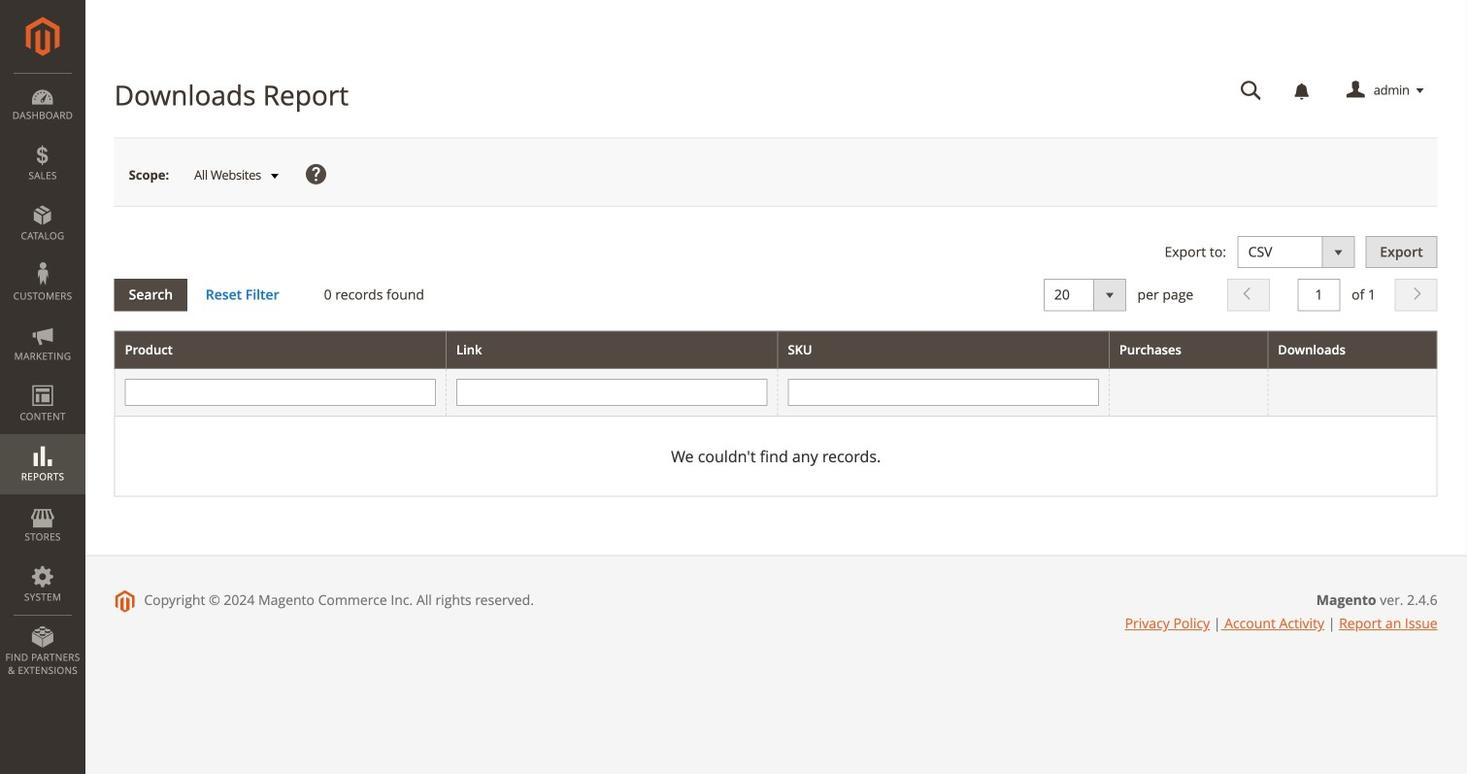 Task type: vqa. For each thing, say whether or not it's contained in the screenshot.
Menu Bar
yes



Task type: describe. For each thing, give the bounding box(es) containing it.
magento admin panel image
[[26, 17, 60, 56]]



Task type: locate. For each thing, give the bounding box(es) containing it.
menu bar
[[0, 73, 85, 687]]

None text field
[[125, 379, 436, 406], [457, 379, 768, 406], [125, 379, 436, 406], [457, 379, 768, 406]]

None text field
[[1228, 74, 1276, 108], [1298, 279, 1341, 311], [788, 379, 1100, 406], [1228, 74, 1276, 108], [1298, 279, 1341, 311], [788, 379, 1100, 406]]



